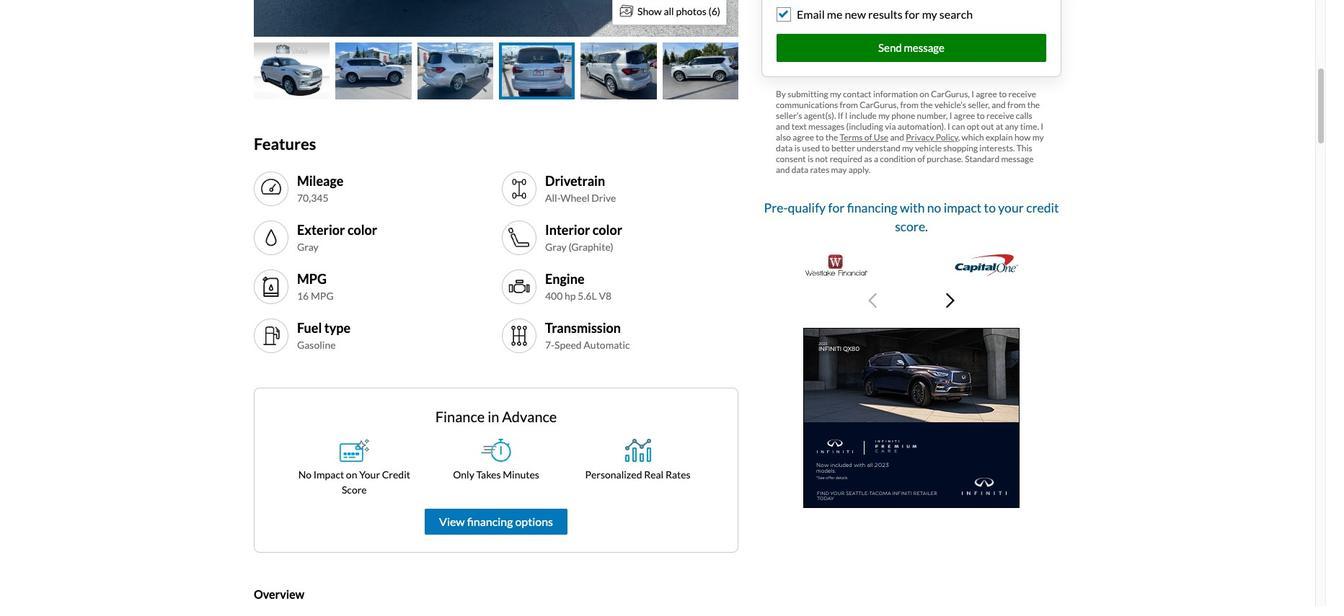 Task type: describe. For each thing, give the bounding box(es) containing it.
view
[[439, 515, 465, 529]]

mileage
[[297, 173, 344, 189]]

search
[[940, 7, 973, 21]]

communications
[[776, 99, 838, 110]]

gray for interior color
[[545, 241, 567, 253]]

i left can
[[948, 121, 951, 132]]

purchase.
[[927, 154, 964, 164]]

fuel type image
[[260, 325, 283, 348]]

gasoline
[[297, 339, 336, 351]]

view vehicle photo 3 image
[[417, 43, 493, 100]]

interior color image
[[508, 226, 531, 250]]

and right use
[[890, 132, 904, 143]]

show
[[638, 5, 662, 17]]

i right if
[[845, 110, 848, 121]]

pre-
[[764, 200, 788, 215]]

features
[[254, 134, 316, 154]]

7-
[[545, 339, 555, 351]]

seller,
[[968, 99, 990, 110]]

send message
[[879, 41, 945, 54]]

view vehicle photo 4 image
[[499, 43, 575, 100]]

at
[[996, 121, 1004, 132]]

message inside , which explain how my data is used to better understand my vehicle shopping interests. this consent is not required as a condition of purchase. standard message and data rates may apply.
[[1002, 154, 1034, 164]]

score.
[[895, 219, 928, 234]]

3 from from the left
[[1008, 99, 1026, 110]]

i right number,
[[950, 110, 952, 121]]

personalized real rates
[[585, 469, 691, 481]]

no
[[298, 469, 312, 481]]

0 vertical spatial data
[[776, 143, 793, 154]]

no
[[928, 200, 942, 215]]

include
[[850, 110, 877, 121]]

1 vertical spatial agree
[[954, 110, 975, 121]]

to right the seller,
[[999, 89, 1007, 99]]

drivetrain all-wheel drive
[[545, 173, 616, 204]]

wheel
[[561, 192, 590, 204]]

out
[[982, 121, 994, 132]]

financing inside pre-qualify for financing with no impact to your credit score.
[[847, 200, 898, 215]]

engine 400 hp 5.6l v8
[[545, 271, 612, 302]]

my left vehicle
[[902, 143, 914, 154]]

a
[[874, 154, 879, 164]]

1 horizontal spatial cargurus,
[[931, 89, 970, 99]]

hp
[[565, 290, 576, 302]]

color for exterior color
[[348, 222, 377, 238]]

finance in advance
[[435, 408, 557, 426]]

interior
[[545, 222, 590, 238]]

0 vertical spatial for
[[905, 7, 920, 21]]

exterior
[[297, 222, 345, 238]]

my right how
[[1033, 132, 1044, 143]]

16
[[297, 290, 309, 302]]

your
[[359, 469, 380, 481]]

impact
[[314, 469, 344, 481]]

(including
[[847, 121, 884, 132]]

via
[[885, 121, 896, 132]]

vehicle full photo image
[[254, 0, 739, 37]]

mileage image
[[260, 177, 283, 201]]

interests.
[[980, 143, 1015, 154]]

drivetrain
[[545, 173, 605, 189]]

chevron right image
[[946, 292, 955, 310]]

with
[[900, 200, 925, 215]]

2 vertical spatial agree
[[793, 132, 814, 143]]

engine
[[545, 271, 585, 287]]

0 horizontal spatial is
[[795, 143, 801, 154]]

to down the agent(s).
[[816, 132, 824, 143]]

financing inside button
[[467, 515, 513, 529]]

calls
[[1016, 110, 1033, 121]]

terms of use link
[[840, 132, 889, 143]]

explain
[[986, 132, 1013, 143]]

(6)
[[709, 5, 721, 17]]

1 horizontal spatial the
[[921, 99, 933, 110]]

0 horizontal spatial of
[[865, 132, 873, 143]]

show all photos (6) link
[[612, 0, 727, 25]]

as
[[864, 154, 873, 164]]

score
[[342, 484, 367, 496]]

contact
[[843, 89, 872, 99]]

color for interior color
[[593, 222, 623, 238]]

overview
[[254, 588, 305, 602]]

view vehicle photo 6 image
[[663, 43, 739, 100]]

my left contact
[[830, 89, 842, 99]]

messages
[[809, 121, 845, 132]]

transmission image
[[508, 325, 531, 348]]

may
[[831, 164, 847, 175]]

1 from from the left
[[840, 99, 858, 110]]

condition
[[880, 154, 916, 164]]

phone
[[892, 110, 916, 121]]

i right the vehicle's
[[972, 89, 974, 99]]

, which explain how my data is used to better understand my vehicle shopping interests. this consent is not required as a condition of purchase. standard message and data rates may apply.
[[776, 132, 1044, 175]]

5.6l
[[578, 290, 597, 302]]

agent(s).
[[804, 110, 836, 121]]

automation).
[[898, 121, 946, 132]]

options
[[515, 515, 553, 529]]

400
[[545, 290, 563, 302]]

rates
[[810, 164, 830, 175]]

to inside , which explain how my data is used to better understand my vehicle shopping interests. this consent is not required as a condition of purchase. standard message and data rates may apply.
[[822, 143, 830, 154]]

only takes minutes
[[453, 469, 539, 481]]

real
[[644, 469, 664, 481]]

my left phone
[[879, 110, 890, 121]]

view vehicle photo 5 image
[[581, 43, 657, 100]]

pre-qualify for financing with no impact to your credit score.
[[764, 200, 1059, 234]]

privacy policy link
[[906, 132, 958, 143]]

if
[[838, 110, 844, 121]]

new
[[845, 7, 866, 21]]

minutes
[[503, 469, 539, 481]]

can
[[952, 121, 965, 132]]

exterior color gray
[[297, 222, 377, 253]]

privacy
[[906, 132, 934, 143]]

all-
[[545, 192, 561, 204]]

(graphite)
[[569, 241, 614, 253]]

personalized
[[585, 469, 642, 481]]

gray for exterior color
[[297, 241, 319, 253]]

chevron left image
[[868, 292, 877, 310]]



Task type: vqa. For each thing, say whether or not it's contained in the screenshot.


Task type: locate. For each thing, give the bounding box(es) containing it.
email
[[797, 7, 825, 21]]

show all photos (6)
[[638, 5, 721, 17]]

and down 'also'
[[776, 164, 790, 175]]

gray down the exterior
[[297, 241, 319, 253]]

on up number,
[[920, 89, 930, 99]]

on up score
[[346, 469, 357, 481]]

for
[[905, 7, 920, 21], [828, 200, 845, 215]]

not
[[815, 154, 828, 164]]

and left text
[[776, 121, 790, 132]]

rates
[[666, 469, 691, 481]]

use
[[874, 132, 889, 143]]

also
[[776, 132, 791, 143]]

the left terms on the top of page
[[826, 132, 838, 143]]

only
[[453, 469, 475, 481]]

your
[[999, 200, 1024, 215]]

and right the seller,
[[992, 99, 1006, 110]]

data
[[776, 143, 793, 154], [792, 164, 809, 175]]

number,
[[917, 110, 948, 121]]

transmission
[[545, 321, 621, 336]]

tab list
[[254, 43, 739, 100]]

how
[[1015, 132, 1031, 143]]

in
[[488, 408, 499, 426]]

mpg image
[[260, 276, 283, 299]]

0 horizontal spatial agree
[[793, 132, 814, 143]]

0 vertical spatial of
[[865, 132, 873, 143]]

text
[[792, 121, 807, 132]]

impact
[[944, 200, 982, 215]]

advertisement region
[[804, 329, 1020, 509]]

mpg up 16
[[297, 271, 327, 287]]

gray inside interior color gray (graphite)
[[545, 241, 567, 253]]

2 gray from the left
[[545, 241, 567, 253]]

photos
[[676, 5, 707, 17]]

0 vertical spatial message
[[904, 41, 945, 54]]

1 color from the left
[[348, 222, 377, 238]]

1 horizontal spatial for
[[905, 7, 920, 21]]

and inside , which explain how my data is used to better understand my vehicle shopping interests. this consent is not required as a condition of purchase. standard message and data rates may apply.
[[776, 164, 790, 175]]

color inside exterior color gray
[[348, 222, 377, 238]]

vehicle
[[915, 143, 942, 154]]

1 horizontal spatial color
[[593, 222, 623, 238]]

transmission 7-speed automatic
[[545, 321, 630, 351]]

pre-qualify for financing with no impact to your credit score. button
[[762, 192, 1062, 323]]

0 vertical spatial financing
[[847, 200, 898, 215]]

to right used
[[822, 143, 830, 154]]

1 horizontal spatial from
[[901, 99, 919, 110]]

2 horizontal spatial the
[[1028, 99, 1040, 110]]

1 horizontal spatial financing
[[847, 200, 898, 215]]

0 horizontal spatial for
[[828, 200, 845, 215]]

finance
[[435, 408, 485, 426]]

engine image
[[508, 276, 531, 299]]

2 from from the left
[[901, 99, 919, 110]]

send
[[879, 41, 902, 54]]

the up time.
[[1028, 99, 1040, 110]]

drivetrain image
[[508, 177, 531, 201]]

1 vertical spatial receive
[[987, 110, 1015, 121]]

terms
[[840, 132, 863, 143]]

cargurus, up number,
[[931, 89, 970, 99]]

0 horizontal spatial gray
[[297, 241, 319, 253]]

which
[[962, 132, 984, 143]]

speed
[[555, 339, 582, 351]]

i right time.
[[1041, 121, 1044, 132]]

agree up the ,
[[954, 110, 975, 121]]

,
[[958, 132, 960, 143]]

2 horizontal spatial agree
[[976, 89, 997, 99]]

of left use
[[865, 132, 873, 143]]

exterior color image
[[260, 226, 283, 250]]

1 vertical spatial data
[[792, 164, 809, 175]]

on inside no impact on your credit score
[[346, 469, 357, 481]]

1 vertical spatial mpg
[[311, 290, 334, 302]]

1 horizontal spatial message
[[1002, 154, 1034, 164]]

consent
[[776, 154, 806, 164]]

message right send
[[904, 41, 945, 54]]

1 horizontal spatial is
[[808, 154, 814, 164]]

0 horizontal spatial color
[[348, 222, 377, 238]]

color up (graphite)
[[593, 222, 623, 238]]

better
[[832, 143, 856, 154]]

is left not
[[808, 154, 814, 164]]

on inside by submitting my contact information on cargurus, i agree to receive communications from cargurus, from the vehicle's seller, and from the seller's agent(s). if i include my phone number, i agree to receive calls and text messages (including via automation). i can opt out at any time. i also agree to the
[[920, 89, 930, 99]]

for right qualify at the top right
[[828, 200, 845, 215]]

by
[[776, 89, 786, 99]]

0 horizontal spatial cargurus,
[[860, 99, 899, 110]]

all
[[664, 5, 674, 17]]

color right the exterior
[[348, 222, 377, 238]]

1 horizontal spatial gray
[[545, 241, 567, 253]]

0 vertical spatial receive
[[1009, 89, 1037, 99]]

me
[[827, 7, 843, 21]]

agree right 'also'
[[793, 132, 814, 143]]

financing right view at the left bottom
[[467, 515, 513, 529]]

1 horizontal spatial agree
[[954, 110, 975, 121]]

is left used
[[795, 143, 801, 154]]

gray inside exterior color gray
[[297, 241, 319, 253]]

gray
[[297, 241, 319, 253], [545, 241, 567, 253]]

data down text
[[776, 143, 793, 154]]

1 gray from the left
[[297, 241, 319, 253]]

1 vertical spatial for
[[828, 200, 845, 215]]

for right results
[[905, 7, 920, 21]]

1 horizontal spatial on
[[920, 89, 930, 99]]

to
[[999, 89, 1007, 99], [977, 110, 985, 121], [816, 132, 824, 143], [822, 143, 830, 154], [984, 200, 996, 215]]

receive up explain
[[987, 110, 1015, 121]]

0 vertical spatial on
[[920, 89, 930, 99]]

to left your
[[984, 200, 996, 215]]

by submitting my contact information on cargurus, i agree to receive communications from cargurus, from the vehicle's seller, and from the seller's agent(s). if i include my phone number, i agree to receive calls and text messages (including via automation). i can opt out at any time. i also agree to the
[[776, 89, 1044, 143]]

results
[[869, 7, 903, 21]]

from up (including
[[840, 99, 858, 110]]

gray down interior
[[545, 241, 567, 253]]

automatic
[[584, 339, 630, 351]]

cargurus, up via
[[860, 99, 899, 110]]

used
[[802, 143, 820, 154]]

0 horizontal spatial the
[[826, 132, 838, 143]]

data left rates
[[792, 164, 809, 175]]

view vehicle photo 2 image
[[336, 43, 412, 100]]

my left search
[[922, 7, 938, 21]]

any
[[1005, 121, 1019, 132]]

fuel
[[297, 321, 322, 336]]

view financing options
[[439, 515, 553, 529]]

0 horizontal spatial from
[[840, 99, 858, 110]]

required
[[830, 154, 863, 164]]

terms of use and privacy policy
[[840, 132, 958, 143]]

mpg
[[297, 271, 327, 287], [311, 290, 334, 302]]

mpg right 16
[[311, 290, 334, 302]]

drive
[[592, 192, 616, 204]]

submitting
[[788, 89, 829, 99]]

1 vertical spatial of
[[918, 154, 926, 164]]

apply.
[[849, 164, 871, 175]]

0 vertical spatial agree
[[976, 89, 997, 99]]

send message button
[[777, 34, 1047, 62]]

financing
[[847, 200, 898, 215], [467, 515, 513, 529]]

of down the privacy
[[918, 154, 926, 164]]

agree
[[976, 89, 997, 99], [954, 110, 975, 121], [793, 132, 814, 143]]

to inside pre-qualify for financing with no impact to your credit score.
[[984, 200, 996, 215]]

0 vertical spatial mpg
[[297, 271, 327, 287]]

standard
[[965, 154, 1000, 164]]

1 vertical spatial on
[[346, 469, 357, 481]]

qualify
[[788, 200, 826, 215]]

credit
[[382, 469, 410, 481]]

advance
[[502, 408, 557, 426]]

view financing options button
[[425, 509, 568, 535]]

for inside pre-qualify for financing with no impact to your credit score.
[[828, 200, 845, 215]]

message down how
[[1002, 154, 1034, 164]]

color
[[348, 222, 377, 238], [593, 222, 623, 238]]

1 horizontal spatial of
[[918, 154, 926, 164]]

1 vertical spatial message
[[1002, 154, 1034, 164]]

agree up out
[[976, 89, 997, 99]]

message inside 'button'
[[904, 41, 945, 54]]

opt
[[967, 121, 980, 132]]

70,345
[[297, 192, 329, 204]]

type
[[324, 321, 351, 336]]

0 horizontal spatial message
[[904, 41, 945, 54]]

interior color gray (graphite)
[[545, 222, 623, 253]]

mpg 16 mpg
[[297, 271, 334, 302]]

2 horizontal spatial from
[[1008, 99, 1026, 110]]

policy
[[936, 132, 958, 143]]

0 horizontal spatial financing
[[467, 515, 513, 529]]

v8
[[599, 290, 612, 302]]

of inside , which explain how my data is used to better understand my vehicle shopping interests. this consent is not required as a condition of purchase. standard message and data rates may apply.
[[918, 154, 926, 164]]

credit
[[1027, 200, 1059, 215]]

from up automation).
[[901, 99, 919, 110]]

i
[[972, 89, 974, 99], [845, 110, 848, 121], [950, 110, 952, 121], [948, 121, 951, 132], [1041, 121, 1044, 132]]

from up any
[[1008, 99, 1026, 110]]

color inside interior color gray (graphite)
[[593, 222, 623, 238]]

to left at
[[977, 110, 985, 121]]

1 vertical spatial financing
[[467, 515, 513, 529]]

fuel type gasoline
[[297, 321, 351, 351]]

of
[[865, 132, 873, 143], [918, 154, 926, 164]]

0 horizontal spatial on
[[346, 469, 357, 481]]

message
[[904, 41, 945, 54], [1002, 154, 1034, 164]]

2 color from the left
[[593, 222, 623, 238]]

financing left with
[[847, 200, 898, 215]]

receive up calls
[[1009, 89, 1037, 99]]

the up automation).
[[921, 99, 933, 110]]

view vehicle photo 1 image
[[254, 43, 330, 100]]



